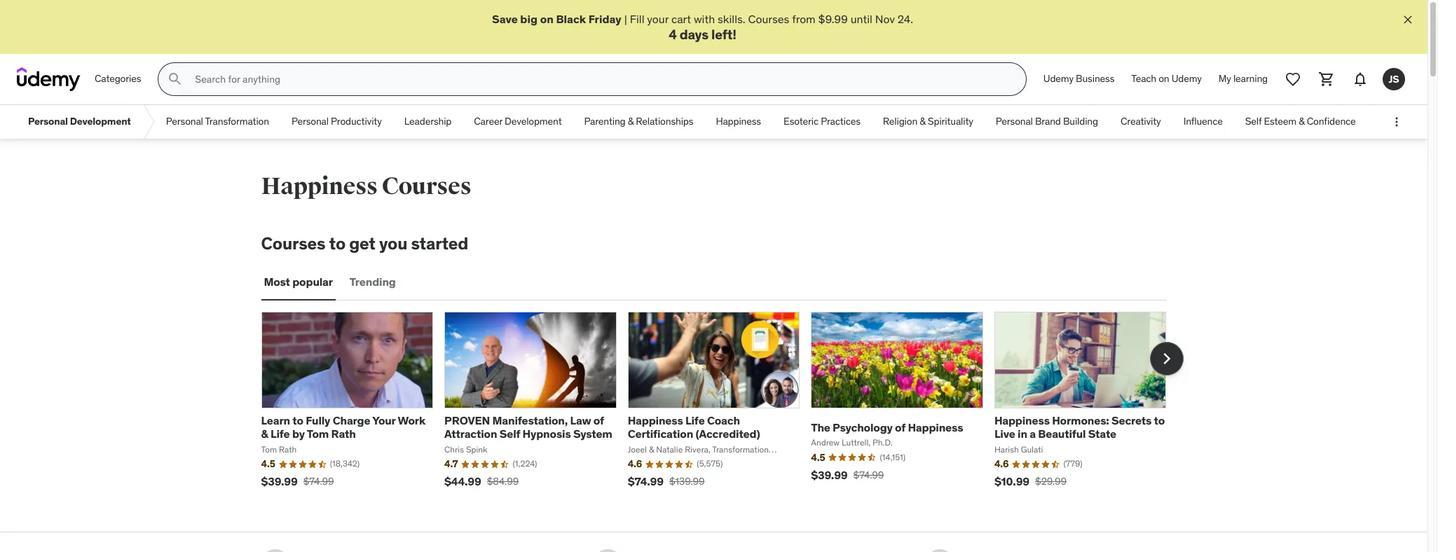 Task type: vqa. For each thing, say whether or not it's contained in the screenshot.
xsmall icon related to Business
no



Task type: locate. For each thing, give the bounding box(es) containing it.
the
[[811, 420, 830, 434]]

3 personal from the left
[[292, 115, 329, 128]]

a
[[1030, 427, 1036, 441]]

personal brand building link
[[985, 105, 1109, 139]]

coach
[[707, 414, 740, 428]]

esoteric practices
[[784, 115, 861, 128]]

work
[[398, 414, 425, 428]]

personal for personal productivity
[[292, 115, 329, 128]]

most popular button
[[261, 266, 336, 299]]

my
[[1219, 72, 1231, 85]]

building
[[1063, 115, 1098, 128]]

1 horizontal spatial udemy
[[1172, 72, 1202, 85]]

your
[[647, 12, 669, 26]]

esteem
[[1264, 115, 1297, 128]]

self left hypnosis
[[500, 427, 520, 441]]

personal brand building
[[996, 115, 1098, 128]]

& inside learn to fully charge your work & life by tom rath
[[261, 427, 268, 441]]

happiness inside happiness life coach certification  (accredited)
[[628, 414, 683, 428]]

personal left brand
[[996, 115, 1033, 128]]

popular
[[292, 275, 333, 289]]

from
[[792, 12, 816, 26]]

self esteem & confidence link
[[1234, 105, 1367, 139]]

most popular
[[264, 275, 333, 289]]

1 horizontal spatial life
[[685, 414, 705, 428]]

udemy
[[1043, 72, 1074, 85], [1172, 72, 1202, 85]]

of inside the 'proven manifestation, law of attraction self hypnosis system'
[[593, 414, 604, 428]]

2 personal from the left
[[166, 115, 203, 128]]

of right the law
[[593, 414, 604, 428]]

personal right arrow pointing to subcategory menu links icon
[[166, 115, 203, 128]]

of
[[593, 414, 604, 428], [895, 420, 906, 434]]

courses up the started
[[382, 172, 471, 201]]

on
[[540, 12, 554, 26], [1159, 72, 1169, 85]]

leadership
[[404, 115, 452, 128]]

big
[[520, 12, 538, 26]]

happiness life coach certification  (accredited) link
[[628, 414, 760, 441]]

to right secrets
[[1154, 414, 1165, 428]]

happiness for happiness courses
[[261, 172, 378, 201]]

0 horizontal spatial development
[[70, 115, 131, 128]]

happiness inside happiness hormones: secrets to live in a beautiful state
[[994, 414, 1050, 428]]

1 horizontal spatial on
[[1159, 72, 1169, 85]]

2 vertical spatial courses
[[261, 233, 326, 255]]

to inside happiness hormones: secrets to live in a beautiful state
[[1154, 414, 1165, 428]]

to left "fully"
[[293, 414, 303, 428]]

black
[[556, 12, 586, 26]]

0 horizontal spatial udemy
[[1043, 72, 1074, 85]]

save
[[492, 12, 518, 26]]

parenting & relationships
[[584, 115, 693, 128]]

to
[[329, 233, 346, 255], [293, 414, 303, 428], [1154, 414, 1165, 428]]

1 vertical spatial self
[[500, 427, 520, 441]]

spirituality
[[928, 115, 973, 128]]

personal transformation
[[166, 115, 269, 128]]

1 horizontal spatial courses
[[382, 172, 471, 201]]

2 horizontal spatial courses
[[748, 12, 789, 26]]

religion & spirituality link
[[872, 105, 985, 139]]

your
[[372, 414, 396, 428]]

on right big
[[540, 12, 554, 26]]

personal down the udemy image
[[28, 115, 68, 128]]

4 personal from the left
[[996, 115, 1033, 128]]

arrow pointing to subcategory menu links image
[[142, 105, 155, 139]]

2 horizontal spatial to
[[1154, 414, 1165, 428]]

happiness
[[716, 115, 761, 128], [261, 172, 378, 201], [628, 414, 683, 428], [994, 414, 1050, 428], [908, 420, 963, 434]]

leadership link
[[393, 105, 463, 139]]

1 vertical spatial courses
[[382, 172, 471, 201]]

courses
[[748, 12, 789, 26], [382, 172, 471, 201], [261, 233, 326, 255]]

happiness for happiness
[[716, 115, 761, 128]]

rath
[[331, 427, 356, 441]]

learning
[[1233, 72, 1268, 85]]

to left get
[[329, 233, 346, 255]]

nov
[[875, 12, 895, 26]]

udemy left the my
[[1172, 72, 1202, 85]]

0 vertical spatial courses
[[748, 12, 789, 26]]

courses to get you started
[[261, 233, 468, 255]]

on right teach
[[1159, 72, 1169, 85]]

1 horizontal spatial self
[[1245, 115, 1262, 128]]

& left by on the left of the page
[[261, 427, 268, 441]]

friday
[[588, 12, 621, 26]]

0 horizontal spatial life
[[271, 427, 290, 441]]

0 horizontal spatial self
[[500, 427, 520, 441]]

1 udemy from the left
[[1043, 72, 1074, 85]]

0 horizontal spatial on
[[540, 12, 554, 26]]

0 vertical spatial self
[[1245, 115, 1262, 128]]

24.
[[898, 12, 913, 26]]

proven manifestation, law of attraction self hypnosis system link
[[444, 414, 612, 441]]

& right esteem
[[1299, 115, 1305, 128]]

happiness hormones: secrets to live in a beautiful state link
[[994, 414, 1165, 441]]

life
[[685, 414, 705, 428], [271, 427, 290, 441]]

esoteric
[[784, 115, 819, 128]]

2 development from the left
[[505, 115, 562, 128]]

1 development from the left
[[70, 115, 131, 128]]

1 horizontal spatial development
[[505, 115, 562, 128]]

life left by on the left of the page
[[271, 427, 290, 441]]

left!
[[711, 26, 736, 43]]

started
[[411, 233, 468, 255]]

udemy business
[[1043, 72, 1115, 85]]

of right psychology
[[895, 420, 906, 434]]

development right career
[[505, 115, 562, 128]]

courses up most popular
[[261, 233, 326, 255]]

creativity link
[[1109, 105, 1172, 139]]

parenting
[[584, 115, 626, 128]]

to inside learn to fully charge your work & life by tom rath
[[293, 414, 303, 428]]

transformation
[[205, 115, 269, 128]]

to for get
[[329, 233, 346, 255]]

personal productivity link
[[280, 105, 393, 139]]

happiness life coach certification  (accredited)
[[628, 414, 760, 441]]

productivity
[[331, 115, 382, 128]]

0 horizontal spatial courses
[[261, 233, 326, 255]]

0 horizontal spatial to
[[293, 414, 303, 428]]

development down categories dropdown button
[[70, 115, 131, 128]]

personal productivity
[[292, 115, 382, 128]]

development for career development
[[505, 115, 562, 128]]

confidence
[[1307, 115, 1356, 128]]

0 vertical spatial on
[[540, 12, 554, 26]]

wishlist image
[[1285, 71, 1302, 88]]

relationships
[[636, 115, 693, 128]]

js link
[[1377, 63, 1411, 96]]

live
[[994, 427, 1015, 441]]

life left the coach
[[685, 414, 705, 428]]

1 personal from the left
[[28, 115, 68, 128]]

2 udemy from the left
[[1172, 72, 1202, 85]]

courses left from
[[748, 12, 789, 26]]

self left esteem
[[1245, 115, 1262, 128]]

personal left productivity
[[292, 115, 329, 128]]

0 horizontal spatial of
[[593, 414, 604, 428]]

law
[[570, 414, 591, 428]]

1 horizontal spatial to
[[329, 233, 346, 255]]

udemy left business
[[1043, 72, 1074, 85]]

learn to fully charge your work & life by tom rath link
[[261, 414, 425, 441]]

close image
[[1401, 13, 1415, 27]]

parenting & relationships link
[[573, 105, 705, 139]]

happiness link
[[705, 105, 772, 139]]

personal development link
[[17, 105, 142, 139]]

self esteem & confidence
[[1245, 115, 1356, 128]]



Task type: describe. For each thing, give the bounding box(es) containing it.
career development
[[474, 115, 562, 128]]

trending button
[[347, 266, 399, 299]]

happiness hormones: secrets to live in a beautiful state
[[994, 414, 1165, 441]]

certification
[[628, 427, 693, 441]]

4
[[669, 26, 677, 43]]

teach on udemy link
[[1123, 63, 1210, 96]]

next image
[[1155, 347, 1178, 370]]

religion & spirituality
[[883, 115, 973, 128]]

beautiful
[[1038, 427, 1086, 441]]

learn to fully charge your work & life by tom rath
[[261, 414, 425, 441]]

udemy image
[[17, 67, 81, 91]]

personal for personal development
[[28, 115, 68, 128]]

influence
[[1184, 115, 1223, 128]]

categories
[[95, 72, 141, 85]]

notifications image
[[1352, 71, 1369, 88]]

udemy inside "teach on udemy" link
[[1172, 72, 1202, 85]]

submit search image
[[167, 71, 184, 88]]

1 horizontal spatial of
[[895, 420, 906, 434]]

development for personal development
[[70, 115, 131, 128]]

by
[[292, 427, 305, 441]]

life inside happiness life coach certification  (accredited)
[[685, 414, 705, 428]]

psychology
[[833, 420, 893, 434]]

proven
[[444, 414, 490, 428]]

business
[[1076, 72, 1115, 85]]

the psychology of happiness link
[[811, 420, 963, 434]]

cart
[[671, 12, 691, 26]]

the psychology of happiness
[[811, 420, 963, 434]]

creativity
[[1121, 115, 1161, 128]]

personal for personal transformation
[[166, 115, 203, 128]]

$9.99
[[818, 12, 848, 26]]

& right parenting
[[628, 115, 634, 128]]

shopping cart with 0 items image
[[1318, 71, 1335, 88]]

teach
[[1131, 72, 1156, 85]]

hypnosis
[[523, 427, 571, 441]]

learn
[[261, 414, 290, 428]]

charge
[[333, 414, 370, 428]]

tom
[[307, 427, 329, 441]]

(accredited)
[[696, 427, 760, 441]]

udemy inside udemy business "link"
[[1043, 72, 1074, 85]]

teach on udemy
[[1131, 72, 1202, 85]]

happiness courses
[[261, 172, 471, 201]]

& right religion
[[920, 115, 926, 128]]

udemy business link
[[1035, 63, 1123, 96]]

religion
[[883, 115, 917, 128]]

personal transformation link
[[155, 105, 280, 139]]

life inside learn to fully charge your work & life by tom rath
[[271, 427, 290, 441]]

skills.
[[718, 12, 745, 26]]

more subcategory menu links image
[[1390, 115, 1404, 129]]

proven manifestation, law of attraction self hypnosis system
[[444, 414, 612, 441]]

fill
[[630, 12, 644, 26]]

attraction
[[444, 427, 497, 441]]

system
[[573, 427, 612, 441]]

|
[[624, 12, 627, 26]]

fully
[[306, 414, 330, 428]]

you
[[379, 233, 407, 255]]

happiness for happiness hormones: secrets to live in a beautiful state
[[994, 414, 1050, 428]]

career development link
[[463, 105, 573, 139]]

self inside the 'proven manifestation, law of attraction self hypnosis system'
[[500, 427, 520, 441]]

hormones:
[[1052, 414, 1109, 428]]

with
[[694, 12, 715, 26]]

most
[[264, 275, 290, 289]]

happiness for happiness life coach certification  (accredited)
[[628, 414, 683, 428]]

state
[[1088, 427, 1116, 441]]

carousel element
[[261, 312, 1183, 498]]

to for fully
[[293, 414, 303, 428]]

influence link
[[1172, 105, 1234, 139]]

esoteric practices link
[[772, 105, 872, 139]]

personal development
[[28, 115, 131, 128]]

my learning link
[[1210, 63, 1276, 96]]

practices
[[821, 115, 861, 128]]

Search for anything text field
[[192, 67, 1009, 91]]

save big on black friday | fill your cart with skills. courses from $9.99 until nov 24. 4 days left!
[[492, 12, 913, 43]]

in
[[1018, 427, 1027, 441]]

1 vertical spatial on
[[1159, 72, 1169, 85]]

manifestation,
[[492, 414, 568, 428]]

until
[[851, 12, 873, 26]]

categories button
[[86, 63, 150, 96]]

personal for personal brand building
[[996, 115, 1033, 128]]

courses inside save big on black friday | fill your cart with skills. courses from $9.99 until nov 24. 4 days left!
[[748, 12, 789, 26]]

my learning
[[1219, 72, 1268, 85]]

brand
[[1035, 115, 1061, 128]]

on inside save big on black friday | fill your cart with skills. courses from $9.99 until nov 24. 4 days left!
[[540, 12, 554, 26]]

days
[[680, 26, 709, 43]]



